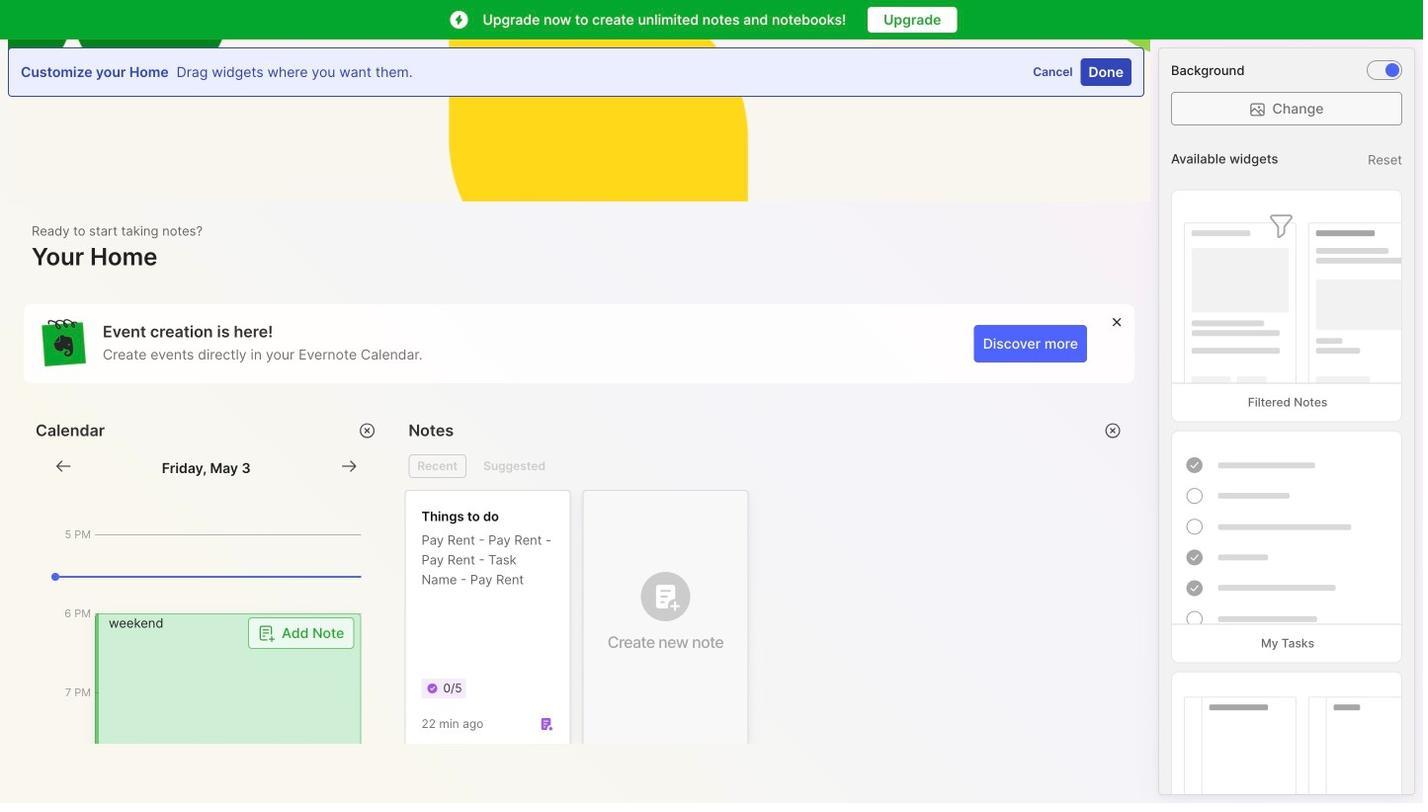 Task type: describe. For each thing, give the bounding box(es) containing it.
background image
[[1386, 63, 1400, 77]]



Task type: vqa. For each thing, say whether or not it's contained in the screenshot.
background IMAGE
yes



